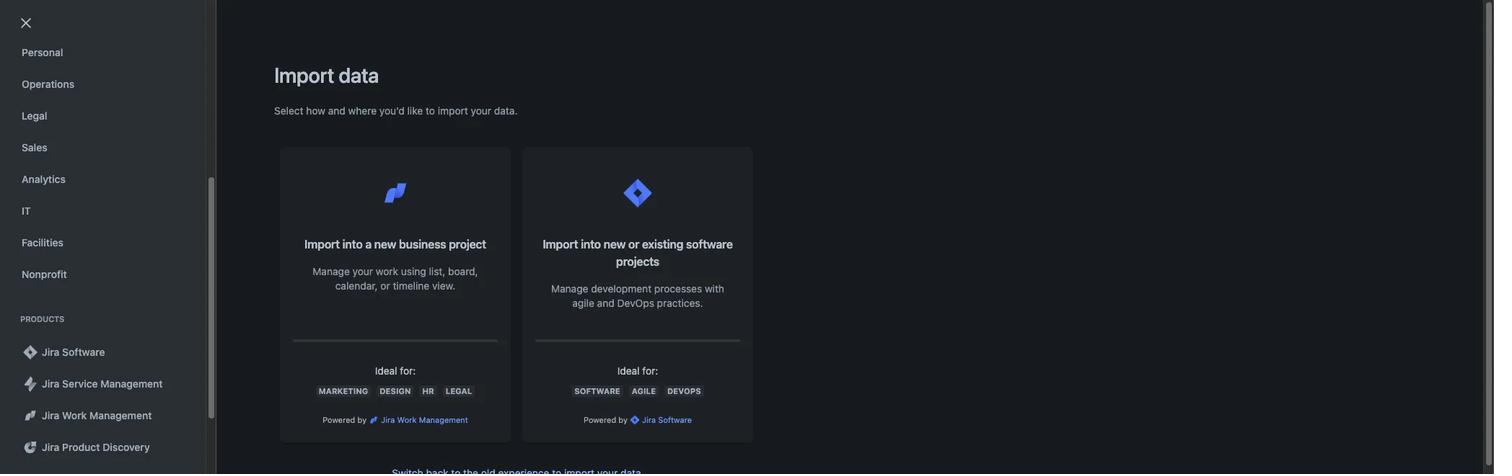 Task type: vqa. For each thing, say whether or not it's contained in the screenshot.
'Import into a new business project' at the bottom left of page
yes



Task type: describe. For each thing, give the bounding box(es) containing it.
0 vertical spatial jira software image
[[621, 176, 655, 211]]

jira work management image for into
[[378, 176, 413, 211]]

star project-1374 image
[[41, 242, 58, 259]]

work
[[376, 266, 398, 278]]

jira product discovery button
[[13, 434, 196, 463]]

manage your work using list, board, calendar, or timeline view.
[[313, 266, 478, 292]]

into for new
[[581, 238, 601, 251]]

with
[[705, 283, 725, 295]]

key
[[392, 145, 409, 158]]

hr
[[422, 387, 434, 396]]

jira software image for top jira software icon
[[621, 176, 655, 211]]

jira product discovery
[[42, 442, 150, 454]]

where
[[348, 105, 377, 117]]

projects
[[29, 59, 90, 79]]

software inside button
[[62, 346, 105, 359]]

work inside button
[[62, 410, 87, 422]]

view.
[[432, 280, 456, 292]]

1 new from the left
[[374, 238, 396, 251]]

1 vertical spatial business
[[399, 238, 446, 251]]

operations
[[22, 78, 74, 90]]

jira software image for bottom jira software icon
[[629, 415, 641, 426]]

design inside button
[[22, 14, 55, 27]]

jira software button
[[13, 338, 196, 367]]

ideal for or
[[617, 365, 640, 377]]

software inside import into new or existing software projects
[[686, 238, 733, 251]]

nonprofit
[[22, 268, 67, 281]]

software inside "link"
[[658, 416, 692, 425]]

and inside manage development processes with agile and devops practices.
[[597, 297, 615, 310]]

by for a
[[358, 416, 367, 425]]

devops
[[617, 297, 654, 310]]

personal button
[[13, 38, 196, 67]]

processes
[[654, 283, 702, 295]]

import into a new business project
[[304, 238, 486, 251]]

1 horizontal spatial jira work management
[[381, 416, 468, 425]]

design button
[[13, 6, 196, 35]]

products
[[20, 315, 64, 324]]

1 vertical spatial jira software
[[642, 416, 692, 425]]

1 horizontal spatial your
[[471, 105, 492, 117]]

powered for import into a new business project
[[323, 416, 355, 425]]

jira software inside button
[[42, 346, 105, 359]]

kan
[[392, 210, 412, 222]]

jira inside button
[[42, 442, 59, 454]]

jira work management button
[[13, 402, 196, 431]]

managed for business
[[594, 175, 637, 188]]

back to projects image
[[17, 14, 35, 32]]

ideal for: for or
[[617, 365, 658, 377]]

nonprofit button
[[13, 260, 196, 289]]

practices.
[[657, 297, 703, 310]]

development
[[591, 283, 652, 295]]

into for a
[[343, 238, 363, 251]]

marketing
[[319, 387, 368, 396]]

project
[[449, 238, 486, 251]]

facilities button
[[13, 229, 196, 258]]

board,
[[448, 266, 478, 278]]

team-managed business
[[564, 175, 681, 188]]

to
[[426, 105, 435, 117]]

personal
[[22, 46, 63, 58]]

0 horizontal spatial software
[[640, 244, 680, 257]]

analytics button
[[13, 165, 196, 194]]

ideal for new
[[375, 365, 397, 377]]

existing
[[642, 238, 684, 251]]

1 vertical spatial software
[[575, 387, 620, 396]]

it button
[[13, 197, 196, 226]]

data
[[339, 63, 379, 87]]

powered by for import into a new business project
[[323, 416, 367, 425]]

or inside import into new or existing software projects
[[628, 238, 640, 251]]

all jira products
[[209, 106, 285, 118]]

powered for import into new or existing software projects
[[584, 416, 616, 425]]



Task type: locate. For each thing, give the bounding box(es) containing it.
jira software image
[[621, 176, 655, 211], [629, 415, 641, 426]]

software left agile
[[575, 387, 620, 396]]

1 team- from the top
[[564, 175, 594, 188]]

jira
[[224, 106, 241, 118], [42, 346, 59, 359], [42, 378, 59, 390], [42, 410, 59, 422], [381, 416, 395, 425], [642, 416, 656, 425], [42, 442, 59, 454]]

0 horizontal spatial for:
[[400, 365, 416, 377]]

for: up jira work management link
[[400, 365, 416, 377]]

1 vertical spatial managed
[[594, 244, 637, 257]]

or down work
[[381, 280, 390, 292]]

import
[[274, 63, 334, 87], [304, 238, 340, 251], [543, 238, 578, 251]]

ideal for: for new
[[375, 365, 416, 377]]

jira work management inside button
[[42, 410, 152, 422]]

0 horizontal spatial new
[[374, 238, 396, 251]]

2 new from the left
[[604, 238, 626, 251]]

1 horizontal spatial business
[[640, 175, 681, 188]]

analytics
[[22, 173, 66, 185]]

and down 'development'
[[597, 297, 615, 310]]

1 horizontal spatial into
[[581, 238, 601, 251]]

import for import into new or existing software projects
[[543, 238, 578, 251]]

jira software image for jira software button
[[22, 344, 39, 362]]

your left data.
[[471, 105, 492, 117]]

for:
[[400, 365, 416, 377], [642, 365, 658, 377]]

jira work management down hr
[[381, 416, 468, 425]]

select how and where you'd like to import your data.
[[274, 105, 518, 117]]

1 powered by from the left
[[323, 416, 367, 425]]

import up agile on the left bottom of page
[[543, 238, 578, 251]]

timeline
[[393, 280, 429, 292]]

business
[[640, 175, 681, 188], [399, 238, 446, 251]]

0 horizontal spatial powered by
[[323, 416, 367, 425]]

0 horizontal spatial into
[[343, 238, 363, 251]]

powered by left jira software "link"
[[584, 416, 628, 425]]

1 horizontal spatial powered by
[[584, 416, 628, 425]]

0 vertical spatial managed
[[594, 175, 637, 188]]

calendar,
[[335, 280, 378, 292]]

0 vertical spatial manage
[[313, 266, 350, 278]]

0 vertical spatial your
[[471, 105, 492, 117]]

manage development processes with agile and devops practices.
[[551, 283, 725, 310]]

2 ideal for: from the left
[[617, 365, 658, 377]]

jira work management image inside button
[[22, 408, 39, 425]]

0 vertical spatial design
[[22, 14, 55, 27]]

0 horizontal spatial jira software
[[42, 346, 105, 359]]

import data
[[274, 63, 379, 87]]

key button
[[386, 143, 427, 160]]

2 powered from the left
[[584, 416, 616, 425]]

banner
[[0, 0, 1494, 40]]

software up with
[[686, 238, 733, 251]]

list,
[[429, 266, 445, 278]]

or
[[628, 238, 640, 251], [381, 280, 390, 292]]

2 managed from the top
[[594, 244, 637, 257]]

new right 'a'
[[374, 238, 396, 251]]

0 vertical spatial business
[[640, 175, 681, 188]]

jira inside "link"
[[642, 416, 656, 425]]

and
[[328, 105, 346, 117], [597, 297, 615, 310]]

for: up agile
[[642, 365, 658, 377]]

into
[[343, 238, 363, 251], [581, 238, 601, 251]]

import up how
[[274, 63, 334, 87]]

powered left jira software "link"
[[584, 416, 616, 425]]

jira software down devops
[[642, 416, 692, 425]]

jira work management
[[42, 410, 152, 422], [381, 416, 468, 425]]

1 horizontal spatial and
[[597, 297, 615, 310]]

0 horizontal spatial or
[[381, 280, 390, 292]]

gtms
[[392, 175, 420, 188]]

service
[[62, 378, 98, 390]]

1 into from the left
[[343, 238, 363, 251]]

like
[[407, 105, 423, 117]]

ideal for: up jira work management link
[[375, 365, 416, 377]]

legal
[[22, 110, 47, 122], [446, 387, 472, 396]]

1 vertical spatial legal
[[446, 387, 472, 396]]

0 horizontal spatial and
[[328, 105, 346, 117]]

work
[[62, 410, 87, 422], [397, 416, 417, 425]]

0 horizontal spatial ideal for:
[[375, 365, 416, 377]]

manage
[[313, 266, 350, 278], [551, 283, 588, 295]]

0 horizontal spatial jira work management
[[42, 410, 152, 422]]

import left 'a'
[[304, 238, 340, 251]]

1 vertical spatial jira work management image
[[22, 408, 39, 425]]

devops
[[668, 387, 701, 396]]

2 for: from the left
[[642, 365, 658, 377]]

legal right hr
[[446, 387, 472, 396]]

managed up team-managed software
[[594, 175, 637, 188]]

by for new
[[619, 416, 628, 425]]

0 vertical spatial team-
[[564, 175, 594, 188]]

1 horizontal spatial software
[[686, 238, 733, 251]]

1 horizontal spatial new
[[604, 238, 626, 251]]

powered by
[[323, 416, 367, 425], [584, 416, 628, 425]]

or up projects
[[628, 238, 640, 251]]

1 horizontal spatial for:
[[642, 365, 658, 377]]

or inside manage your work using list, board, calendar, or timeline view.
[[381, 280, 390, 292]]

products
[[243, 106, 285, 118]]

open image
[[323, 104, 341, 121]]

legal inside legal button
[[22, 110, 47, 122]]

1 vertical spatial your
[[353, 266, 373, 278]]

discovery
[[103, 442, 150, 454]]

1 by from the left
[[358, 416, 367, 425]]

import for import into a new business project
[[304, 238, 340, 251]]

legal button
[[13, 102, 196, 131]]

1 for: from the left
[[400, 365, 416, 377]]

jira software link
[[642, 409, 692, 432]]

1 horizontal spatial legal
[[446, 387, 472, 396]]

0 horizontal spatial software
[[62, 346, 105, 359]]

manage up agile on the left bottom of page
[[551, 283, 588, 295]]

manage inside manage your work using list, board, calendar, or timeline view.
[[313, 266, 350, 278]]

your up calendar,
[[353, 266, 373, 278]]

into inside import into new or existing software projects
[[581, 238, 601, 251]]

software
[[62, 346, 105, 359], [575, 387, 620, 396], [658, 416, 692, 425]]

ideal for:
[[375, 365, 416, 377], [617, 365, 658, 377]]

all
[[209, 106, 221, 118]]

1 horizontal spatial work
[[397, 416, 417, 425]]

management up discovery
[[90, 410, 152, 422]]

0 horizontal spatial manage
[[313, 266, 350, 278]]

legal up sales
[[22, 110, 47, 122]]

using
[[401, 266, 426, 278]]

0 horizontal spatial ideal
[[375, 365, 397, 377]]

agile
[[632, 387, 656, 396]]

primary element
[[9, 0, 1220, 40]]

0 horizontal spatial jira work management image
[[22, 408, 39, 425]]

2 by from the left
[[619, 416, 628, 425]]

0 horizontal spatial by
[[358, 416, 367, 425]]

2 powered by from the left
[[584, 416, 628, 425]]

management for jira service management button
[[100, 378, 163, 390]]

jira software
[[42, 346, 105, 359], [642, 416, 692, 425]]

software up "processes"
[[640, 244, 680, 257]]

your inside manage your work using list, board, calendar, or timeline view.
[[353, 266, 373, 278]]

software down devops
[[658, 416, 692, 425]]

projects
[[616, 255, 660, 268]]

manage for import into new or existing software projects
[[551, 283, 588, 295]]

1 horizontal spatial jira work management image
[[378, 176, 413, 211]]

2 horizontal spatial software
[[658, 416, 692, 425]]

new inside import into new or existing software projects
[[604, 238, 626, 251]]

design up personal
[[22, 14, 55, 27]]

1 horizontal spatial design
[[380, 387, 411, 396]]

import for import data
[[274, 63, 334, 87]]

0 vertical spatial legal
[[22, 110, 47, 122]]

ideal up jira work management link
[[375, 365, 397, 377]]

2 into from the left
[[581, 238, 601, 251]]

design left hr
[[380, 387, 411, 396]]

manage for import into a new business project
[[313, 266, 350, 278]]

0 horizontal spatial business
[[399, 238, 446, 251]]

management down hr
[[419, 416, 468, 425]]

software up service
[[62, 346, 105, 359]]

1 ideal from the left
[[375, 365, 397, 377]]

0 vertical spatial and
[[328, 105, 346, 117]]

jira work management up jira product discovery
[[42, 410, 152, 422]]

data.
[[494, 105, 518, 117]]

managed
[[594, 175, 637, 188], [594, 244, 637, 257]]

jira service management
[[42, 378, 163, 390]]

1 vertical spatial and
[[597, 297, 615, 310]]

jira work management image
[[378, 176, 413, 211], [22, 408, 39, 425]]

manage inside manage development processes with agile and devops practices.
[[551, 283, 588, 295]]

0 horizontal spatial design
[[22, 14, 55, 27]]

2 ideal from the left
[[617, 365, 640, 377]]

management
[[100, 378, 163, 390], [90, 410, 152, 422], [419, 416, 468, 425]]

import
[[438, 105, 468, 117]]

jira product discovery image
[[22, 439, 39, 457], [22, 439, 39, 457]]

management down jira software button
[[100, 378, 163, 390]]

new up projects
[[604, 238, 626, 251]]

jira service management image
[[22, 376, 39, 393], [22, 376, 39, 393]]

1 managed from the top
[[594, 175, 637, 188]]

jira work management image inside button
[[22, 408, 39, 425]]

powered
[[323, 416, 355, 425], [584, 416, 616, 425]]

team- for team-managed business
[[564, 175, 594, 188]]

type
[[564, 145, 587, 157]]

powered by for import into new or existing software projects
[[584, 416, 628, 425]]

managed for software
[[594, 244, 637, 257]]

select
[[274, 105, 304, 117]]

1 horizontal spatial ideal for:
[[617, 365, 658, 377]]

jira work management image for work
[[22, 408, 39, 425]]

ideal
[[375, 365, 397, 377], [617, 365, 640, 377]]

1 ideal for: from the left
[[375, 365, 416, 377]]

1 horizontal spatial jira software
[[642, 416, 692, 425]]

0 horizontal spatial your
[[353, 266, 373, 278]]

None text field
[[30, 102, 172, 123]]

0 horizontal spatial work
[[62, 410, 87, 422]]

management for jira work management button
[[90, 410, 152, 422]]

sales
[[22, 141, 47, 154]]

sales button
[[13, 133, 196, 162]]

1 horizontal spatial or
[[628, 238, 640, 251]]

1 horizontal spatial by
[[619, 416, 628, 425]]

by left jira software "link"
[[619, 416, 628, 425]]

business up "using" at the left bottom of page
[[399, 238, 446, 251]]

2 team- from the top
[[564, 244, 594, 257]]

0 vertical spatial jira work management image
[[378, 176, 413, 211]]

jira software image down agile
[[629, 415, 641, 426]]

jira work management image
[[378, 176, 413, 211], [22, 408, 39, 425], [368, 415, 380, 426], [368, 415, 380, 426]]

manage up calendar,
[[313, 266, 350, 278]]

0 horizontal spatial powered
[[323, 416, 355, 425]]

1 horizontal spatial ideal
[[617, 365, 640, 377]]

0 vertical spatial or
[[628, 238, 640, 251]]

p1374
[[392, 244, 420, 257]]

software
[[686, 238, 733, 251], [640, 244, 680, 257]]

operations button
[[13, 70, 196, 99]]

0 vertical spatial software
[[62, 346, 105, 359]]

1 horizontal spatial manage
[[551, 283, 588, 295]]

you'd
[[379, 105, 405, 117]]

1 powered from the left
[[323, 416, 355, 425]]

jira work management link
[[381, 409, 468, 432]]

import inside import into new or existing software projects
[[543, 238, 578, 251]]

new
[[374, 238, 396, 251], [604, 238, 626, 251]]

facilities
[[22, 237, 63, 249]]

star go to market sample image
[[41, 173, 58, 191]]

1 vertical spatial manage
[[551, 283, 588, 295]]

business up 'existing'
[[640, 175, 681, 188]]

and right how
[[328, 105, 346, 117]]

it
[[22, 205, 31, 217]]

1 vertical spatial jira software image
[[629, 415, 641, 426]]

1 vertical spatial or
[[381, 280, 390, 292]]

jira software image up 'existing'
[[621, 176, 655, 211]]

jira software image
[[621, 176, 655, 211], [22, 344, 39, 362], [22, 344, 39, 362], [629, 415, 641, 426]]

product
[[62, 442, 100, 454]]

Search field
[[1220, 8, 1365, 31]]

how
[[306, 105, 325, 117]]

1 vertical spatial design
[[380, 387, 411, 396]]

team- up agile on the left bottom of page
[[564, 244, 594, 257]]

managed up 'development'
[[594, 244, 637, 257]]

into left 'a'
[[343, 238, 363, 251]]

your
[[471, 105, 492, 117], [353, 266, 373, 278]]

into up 'development'
[[581, 238, 601, 251]]

1 horizontal spatial powered
[[584, 416, 616, 425]]

team- down type
[[564, 175, 594, 188]]

for: for business
[[400, 365, 416, 377]]

a
[[365, 238, 372, 251]]

powered by down the marketing
[[323, 416, 367, 425]]

design
[[22, 14, 55, 27], [380, 387, 411, 396]]

0 vertical spatial jira software
[[42, 346, 105, 359]]

team-managed software
[[564, 244, 680, 257]]

agile
[[573, 297, 595, 310]]

team- for team-managed software
[[564, 244, 594, 257]]

by
[[358, 416, 367, 425], [619, 416, 628, 425]]

ideal for: up agile
[[617, 365, 658, 377]]

for: for existing
[[642, 365, 658, 377]]

import into new or existing software projects
[[543, 238, 733, 268]]

2 vertical spatial software
[[658, 416, 692, 425]]

jira service management button
[[13, 370, 196, 399]]

jira software up service
[[42, 346, 105, 359]]

1 vertical spatial team-
[[564, 244, 594, 257]]

ideal up agile
[[617, 365, 640, 377]]

team-
[[564, 175, 594, 188], [564, 244, 594, 257]]

1 horizontal spatial software
[[575, 387, 620, 396]]

by down the marketing
[[358, 416, 367, 425]]

0 horizontal spatial legal
[[22, 110, 47, 122]]

powered down the marketing
[[323, 416, 355, 425]]



